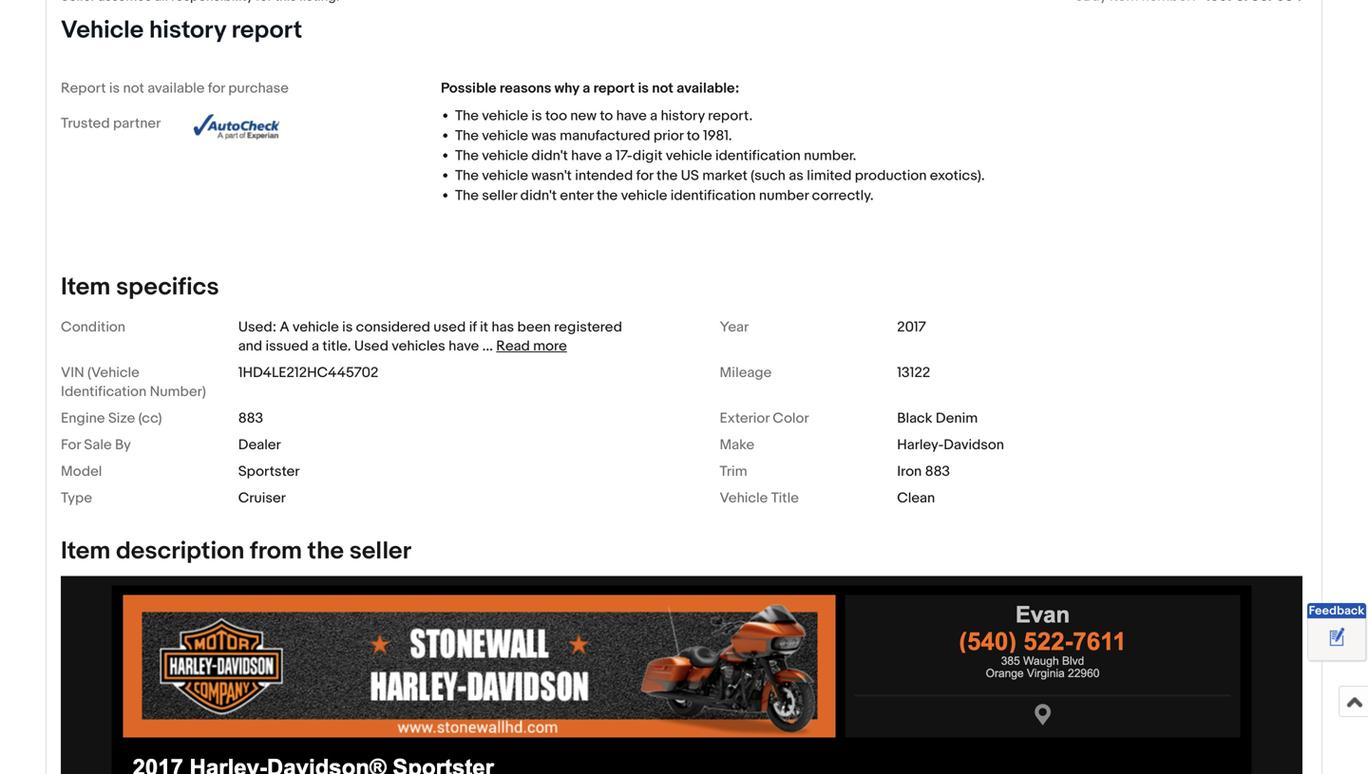 Task type: vqa. For each thing, say whether or not it's contained in the screenshot.
To Fit Dropdown Button
no



Task type: describe. For each thing, give the bounding box(es) containing it.
vehicle inside "used: a vehicle is considered used if it has been registered and issued a title. used vehicles have ..."
[[293, 319, 339, 336]]

report.
[[708, 108, 753, 125]]

available
[[148, 80, 205, 97]]

harley-davidson
[[897, 437, 1005, 454]]

3 the from the top
[[455, 147, 479, 165]]

4 the from the top
[[455, 167, 479, 185]]

item for item specifics
[[61, 273, 111, 302]]

and
[[238, 338, 262, 355]]

reasons
[[500, 80, 552, 97]]

0 vertical spatial the
[[657, 167, 678, 185]]

1 the from the top
[[455, 108, 479, 125]]

identification
[[61, 384, 147, 401]]

purchase
[[228, 80, 289, 97]]

1 horizontal spatial have
[[571, 147, 602, 165]]

1 horizontal spatial 883
[[925, 463, 950, 481]]

sportster
[[238, 463, 300, 481]]

0 horizontal spatial to
[[600, 108, 613, 125]]

issued
[[266, 338, 309, 355]]

model
[[61, 463, 102, 481]]

denim
[[936, 410, 978, 427]]

new
[[570, 108, 597, 125]]

2017
[[897, 319, 926, 336]]

cruiser
[[238, 490, 286, 507]]

2 vertical spatial the
[[308, 537, 344, 567]]

a up prior
[[650, 108, 658, 125]]

manufactured
[[560, 127, 651, 145]]

for
[[61, 437, 81, 454]]

0 vertical spatial history
[[149, 16, 226, 45]]

condition
[[61, 319, 125, 336]]

used
[[434, 319, 466, 336]]

vehicle history report
[[61, 16, 302, 45]]

vin (vehicle identification number)
[[61, 365, 206, 401]]

vehicle for vehicle history report
[[61, 16, 144, 45]]

(cc)
[[138, 410, 162, 427]]

trim
[[720, 463, 748, 481]]

17-
[[616, 147, 633, 165]]

correctly.
[[812, 187, 874, 204]]

trusted partner
[[61, 115, 161, 132]]

the vehicle is too new to have a history report. the vehicle was manufactured prior to 1981. the vehicle didn't have a 17-digit vehicle identification number. the vehicle wasn't intended for the us market (such as limited production exotics). the seller didn't enter the vehicle identification number correctly.
[[455, 108, 985, 204]]

powered by autocheck image
[[194, 114, 289, 140]]

item specifics
[[61, 273, 219, 302]]

read
[[496, 338, 530, 355]]

digit
[[633, 147, 663, 165]]

read more
[[496, 338, 567, 355]]

item for item description from the seller
[[61, 537, 111, 567]]

1 horizontal spatial the
[[597, 187, 618, 204]]

possible reasons why a report is not available:
[[441, 80, 740, 97]]

number
[[759, 187, 809, 204]]

0 horizontal spatial report
[[232, 16, 302, 45]]

history inside the vehicle is too new to have a history report. the vehicle was manufactured prior to 1981. the vehicle didn't have a 17-digit vehicle identification number. the vehicle wasn't intended for the us market (such as limited production exotics). the seller didn't enter the vehicle identification number correctly.
[[661, 108, 705, 125]]

a
[[280, 319, 289, 336]]

was
[[532, 127, 557, 145]]

for inside the vehicle is too new to have a history report. the vehicle was manufactured prior to 1981. the vehicle didn't have a 17-digit vehicle identification number. the vehicle wasn't intended for the us market (such as limited production exotics). the seller didn't enter the vehicle identification number correctly.
[[636, 167, 654, 185]]

description
[[116, 537, 245, 567]]

1 vertical spatial didn't
[[520, 187, 557, 204]]

more
[[533, 338, 567, 355]]

black denim
[[897, 410, 978, 427]]

as
[[789, 167, 804, 185]]

item description from the seller
[[61, 537, 411, 567]]

wasn't
[[532, 167, 572, 185]]

harley-
[[897, 437, 944, 454]]

0 vertical spatial identification
[[716, 147, 801, 165]]

feedback
[[1309, 604, 1365, 619]]

engine size (cc)
[[61, 410, 162, 427]]

number)
[[150, 384, 206, 401]]

have inside "used: a vehicle is considered used if it has been registered and issued a title. used vehicles have ..."
[[449, 338, 479, 355]]

considered
[[356, 319, 430, 336]]

title.
[[323, 338, 351, 355]]

is up manufactured on the top of page
[[638, 80, 649, 97]]

used
[[354, 338, 389, 355]]

exterior color
[[720, 410, 809, 427]]

limited
[[807, 167, 852, 185]]

trusted
[[61, 115, 110, 132]]

specifics
[[116, 273, 219, 302]]

color
[[773, 410, 809, 427]]

iron
[[897, 463, 922, 481]]

number.
[[804, 147, 857, 165]]

mileage
[[720, 365, 772, 382]]

market
[[702, 167, 748, 185]]

0 vertical spatial didn't
[[532, 147, 568, 165]]



Task type: locate. For each thing, give the bounding box(es) containing it.
883
[[238, 410, 263, 427], [925, 463, 950, 481]]

for sale by
[[61, 437, 131, 454]]

is right report
[[109, 80, 120, 97]]

vehicle title
[[720, 490, 799, 507]]

2 vertical spatial have
[[449, 338, 479, 355]]

883 right iron
[[925, 463, 950, 481]]

report up new
[[594, 80, 635, 97]]

history up prior
[[661, 108, 705, 125]]

intended
[[575, 167, 633, 185]]

to left 1981.
[[687, 127, 700, 145]]

if
[[469, 319, 477, 336]]

the
[[455, 108, 479, 125], [455, 127, 479, 145], [455, 147, 479, 165], [455, 167, 479, 185], [455, 187, 479, 204]]

by
[[115, 437, 131, 454]]

vehicles
[[392, 338, 445, 355]]

iron 883
[[897, 463, 950, 481]]

0 vertical spatial have
[[616, 108, 647, 125]]

1 vertical spatial the
[[597, 187, 618, 204]]

report is not available for purchase
[[61, 80, 289, 97]]

0 horizontal spatial history
[[149, 16, 226, 45]]

1 vertical spatial report
[[594, 80, 635, 97]]

us
[[681, 167, 699, 185]]

1 vertical spatial vehicle
[[720, 490, 768, 507]]

a inside "used: a vehicle is considered used if it has been registered and issued a title. used vehicles have ..."
[[312, 338, 319, 355]]

item down type
[[61, 537, 111, 567]]

davidson
[[944, 437, 1005, 454]]

seller
[[482, 187, 517, 204], [349, 537, 411, 567]]

the down intended
[[597, 187, 618, 204]]

vehicle for vehicle title
[[720, 490, 768, 507]]

from
[[250, 537, 302, 567]]

partner
[[113, 115, 161, 132]]

title
[[771, 490, 799, 507]]

have
[[616, 108, 647, 125], [571, 147, 602, 165], [449, 338, 479, 355]]

1981.
[[703, 127, 732, 145]]

registered
[[554, 319, 622, 336]]

not left available:
[[652, 80, 674, 97]]

been
[[517, 319, 551, 336]]

it
[[480, 319, 488, 336]]

1 item from the top
[[61, 273, 111, 302]]

used:
[[238, 319, 277, 336]]

1 horizontal spatial report
[[594, 80, 635, 97]]

1 not from the left
[[123, 80, 144, 97]]

too
[[545, 108, 567, 125]]

year
[[720, 319, 749, 336]]

report up "purchase"
[[232, 16, 302, 45]]

available:
[[677, 80, 740, 97]]

0 horizontal spatial vehicle
[[61, 16, 144, 45]]

for down digit
[[636, 167, 654, 185]]

vehicle up report
[[61, 16, 144, 45]]

0 vertical spatial to
[[600, 108, 613, 125]]

enter
[[560, 187, 594, 204]]

1hd4le212hc445702
[[238, 365, 379, 382]]

a left "17-"
[[605, 147, 613, 165]]

1 horizontal spatial not
[[652, 80, 674, 97]]

13122
[[897, 365, 931, 382]]

0 vertical spatial vehicle
[[61, 16, 144, 45]]

2 horizontal spatial the
[[657, 167, 678, 185]]

engine
[[61, 410, 105, 427]]

1 vertical spatial have
[[571, 147, 602, 165]]

clean
[[897, 490, 935, 507]]

didn't down wasn't
[[520, 187, 557, 204]]

identification down market
[[671, 187, 756, 204]]

vin
[[61, 365, 84, 382]]

0 horizontal spatial not
[[123, 80, 144, 97]]

is
[[109, 80, 120, 97], [638, 80, 649, 97], [532, 108, 542, 125], [342, 319, 353, 336]]

0 horizontal spatial 883
[[238, 410, 263, 427]]

a
[[583, 80, 590, 97], [650, 108, 658, 125], [605, 147, 613, 165], [312, 338, 319, 355]]

report
[[232, 16, 302, 45], [594, 80, 635, 97]]

the left us
[[657, 167, 678, 185]]

exterior
[[720, 410, 770, 427]]

0 horizontal spatial have
[[449, 338, 479, 355]]

(such
[[751, 167, 786, 185]]

1 horizontal spatial to
[[687, 127, 700, 145]]

1 vertical spatial identification
[[671, 187, 756, 204]]

0 vertical spatial seller
[[482, 187, 517, 204]]

2 horizontal spatial have
[[616, 108, 647, 125]]

0 vertical spatial 883
[[238, 410, 263, 427]]

the
[[657, 167, 678, 185], [597, 187, 618, 204], [308, 537, 344, 567]]

used: a vehicle is considered used if it has been registered and issued a title. used vehicles have ...
[[238, 319, 622, 355]]

2 the from the top
[[455, 127, 479, 145]]

history up available
[[149, 16, 226, 45]]

type
[[61, 490, 92, 507]]

possible
[[441, 80, 497, 97]]

vehicle down trim
[[720, 490, 768, 507]]

didn't up wasn't
[[532, 147, 568, 165]]

read more button
[[496, 338, 567, 355]]

to
[[600, 108, 613, 125], [687, 127, 700, 145]]

1 vertical spatial to
[[687, 127, 700, 145]]

is inside the vehicle is too new to have a history report. the vehicle was manufactured prior to 1981. the vehicle didn't have a 17-digit vehicle identification number. the vehicle wasn't intended for the us market (such as limited production exotics). the seller didn't enter the vehicle identification number correctly.
[[532, 108, 542, 125]]

0 vertical spatial for
[[208, 80, 225, 97]]

is up title. at the top left of the page
[[342, 319, 353, 336]]

2 item from the top
[[61, 537, 111, 567]]

0 vertical spatial report
[[232, 16, 302, 45]]

1 horizontal spatial seller
[[482, 187, 517, 204]]

to up manufactured on the top of page
[[600, 108, 613, 125]]

1 vertical spatial history
[[661, 108, 705, 125]]

have up manufactured on the top of page
[[616, 108, 647, 125]]

item up condition
[[61, 273, 111, 302]]

black
[[897, 410, 933, 427]]

exotics).
[[930, 167, 985, 185]]

1 vertical spatial item
[[61, 537, 111, 567]]

0 horizontal spatial for
[[208, 80, 225, 97]]

1 vertical spatial seller
[[349, 537, 411, 567]]

0 horizontal spatial seller
[[349, 537, 411, 567]]

dealer
[[238, 437, 281, 454]]

make
[[720, 437, 755, 454]]

is inside "used: a vehicle is considered used if it has been registered and issued a title. used vehicles have ..."
[[342, 319, 353, 336]]

0 horizontal spatial the
[[308, 537, 344, 567]]

0 vertical spatial item
[[61, 273, 111, 302]]

identification up the (such
[[716, 147, 801, 165]]

1 horizontal spatial for
[[636, 167, 654, 185]]

for right available
[[208, 80, 225, 97]]

a right why
[[583, 80, 590, 97]]

for
[[208, 80, 225, 97], [636, 167, 654, 185]]

(vehicle
[[87, 365, 140, 382]]

why
[[555, 80, 580, 97]]

sale
[[84, 437, 112, 454]]

...
[[482, 338, 493, 355]]

prior
[[654, 127, 684, 145]]

1 horizontal spatial vehicle
[[720, 490, 768, 507]]

a left title. at the top left of the page
[[312, 338, 319, 355]]

size
[[108, 410, 135, 427]]

identification
[[716, 147, 801, 165], [671, 187, 756, 204]]

report
[[61, 80, 106, 97]]

history
[[149, 16, 226, 45], [661, 108, 705, 125]]

1 vertical spatial 883
[[925, 463, 950, 481]]

1 horizontal spatial history
[[661, 108, 705, 125]]

5 the from the top
[[455, 187, 479, 204]]

the right from
[[308, 537, 344, 567]]

seller inside the vehicle is too new to have a history report. the vehicle was manufactured prior to 1981. the vehicle didn't have a 17-digit vehicle identification number. the vehicle wasn't intended for the us market (such as limited production exotics). the seller didn't enter the vehicle identification number correctly.
[[482, 187, 517, 204]]

have up intended
[[571, 147, 602, 165]]

didn't
[[532, 147, 568, 165], [520, 187, 557, 204]]

1 vertical spatial for
[[636, 167, 654, 185]]

not up partner
[[123, 80, 144, 97]]

has
[[492, 319, 514, 336]]

2 not from the left
[[652, 80, 674, 97]]

is left too at the left of the page
[[532, 108, 542, 125]]

have down if in the left top of the page
[[449, 338, 479, 355]]

883 up 'dealer'
[[238, 410, 263, 427]]

production
[[855, 167, 927, 185]]



